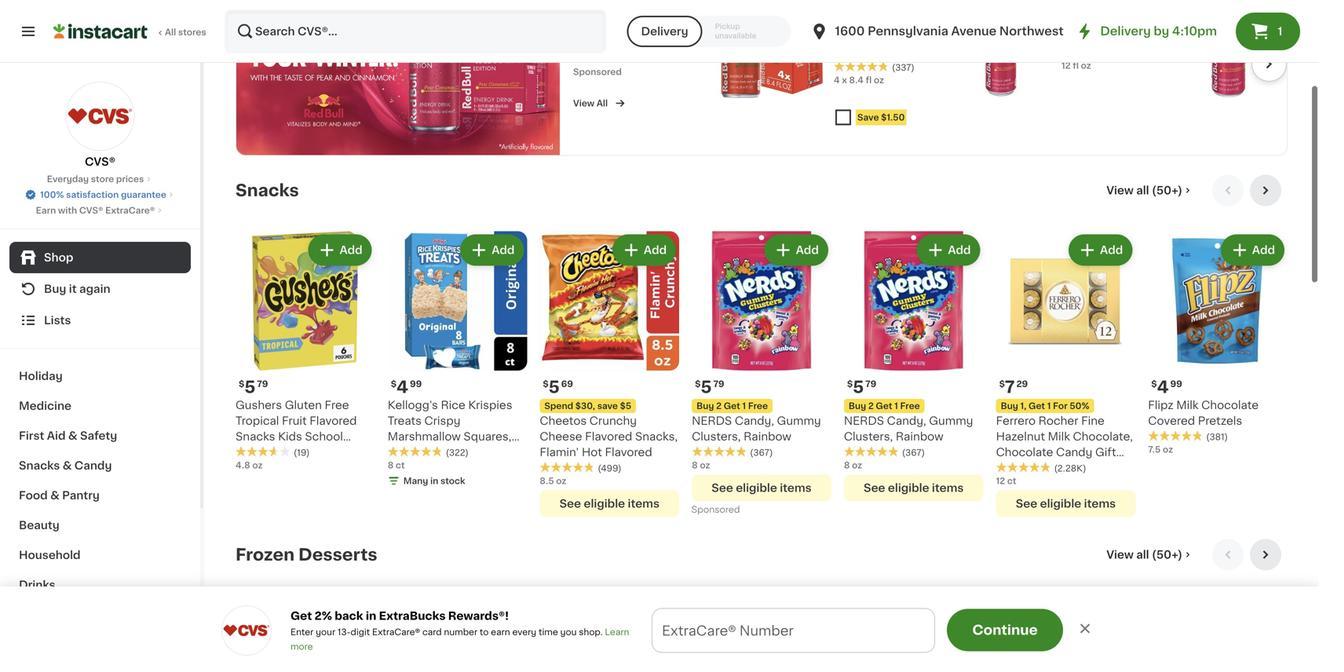 Task type: describe. For each thing, give the bounding box(es) containing it.
get inside treatment tracker modal dialog
[[566, 630, 592, 644]]

original
[[388, 462, 430, 473]]

2 79 from the left
[[713, 380, 724, 388]]

99 for kellogg's
[[410, 380, 422, 388]]

1 vertical spatial fl
[[866, 76, 872, 84]]

100%
[[40, 190, 64, 199]]

1,
[[1020, 402, 1027, 410]]

100% satisfaction guarantee button
[[24, 185, 176, 201]]

0 vertical spatial cvs® logo image
[[66, 82, 135, 151]]

$5 inside treatment tracker modal dialog
[[595, 630, 613, 644]]

red bull image
[[573, 0, 602, 20]]

view for snacks
[[1107, 185, 1134, 196]]

flamin'
[[540, 447, 579, 458]]

0 vertical spatial view
[[573, 99, 595, 107]]

rocher
[[1039, 415, 1079, 426]]

edition for pear
[[1062, 30, 1100, 41]]

1 5 from the left
[[244, 379, 255, 395]]

winter
[[1110, 14, 1146, 25]]

add inside treatment tracker modal dialog
[[707, 630, 734, 644]]

store
[[91, 175, 114, 183]]

more
[[291, 642, 313, 651]]

2 red from the left
[[882, 14, 905, 25]]

service type group
[[627, 16, 791, 47]]

2 vertical spatial flavored
[[605, 447, 652, 458]]

1 vertical spatial extracare®
[[372, 628, 420, 636]]

learn
[[605, 628, 629, 636]]

get 2% back in extrabucks rewards®!
[[291, 611, 509, 622]]

Search field
[[226, 11, 605, 52]]

$ 4 99 for flipz
[[1151, 379, 1182, 395]]

gluten
[[285, 400, 322, 411]]

1 horizontal spatial fl
[[1073, 61, 1079, 70]]

flipz milk chocolate covered pretzels
[[1148, 400, 1259, 426]]

view all (50+) button for snacks
[[1100, 175, 1200, 206]]

1 vertical spatial cvs® logo image
[[221, 605, 272, 656]]

0 vertical spatial &
[[68, 430, 77, 441]]

1 vertical spatial flavored
[[585, 431, 632, 442]]

food
[[19, 490, 48, 501]]

delivery for delivery by 4:10pm
[[1100, 26, 1151, 37]]

red for red bull red edition watermelon energy drink
[[834, 14, 856, 25]]

2 clusters, from the left
[[844, 431, 893, 442]]

0 vertical spatial cvs®
[[85, 156, 115, 167]]

covered
[[1148, 415, 1195, 426]]

delivery by 4:10pm
[[1100, 26, 1217, 37]]

first
[[19, 430, 44, 441]]

$15.00
[[737, 630, 782, 644]]

4 for flipz milk chocolate covered pretzels
[[1157, 379, 1169, 395]]

edition for watermelon
[[834, 30, 873, 41]]

1 button
[[1236, 13, 1300, 50]]

(50+) for frozen desserts
[[1152, 549, 1183, 560]]

frozen desserts
[[236, 547, 377, 563]]

everyday
[[47, 175, 89, 183]]

snacks, inside the kellogg's rice krispies treats crispy marshmallow squares, kids snacks, snack bars, original
[[415, 447, 457, 458]]

household link
[[9, 540, 191, 570]]

guarantee
[[121, 190, 166, 199]]

12 fl oz
[[1062, 61, 1091, 70]]

cheese
[[540, 431, 582, 442]]

enter
[[291, 628, 314, 636]]

2 $ 5 79 from the left
[[695, 379, 724, 395]]

get $5 off holiday • add $15.00 to qualify.
[[566, 630, 852, 644]]

drinks
[[19, 580, 55, 591]]

continue button
[[947, 609, 1063, 651]]

3 $ from the left
[[695, 380, 701, 388]]

1 nerds from the left
[[692, 415, 732, 426]]

ExtraCare® Number text field
[[653, 609, 934, 652]]

fruit
[[282, 415, 307, 426]]

view all (50+) for frozen desserts
[[1107, 549, 1183, 560]]

spend $30, save $5
[[545, 402, 631, 410]]

1 8 oz from the left
[[692, 461, 710, 470]]

view all (50+) button for frozen desserts
[[1100, 539, 1200, 570]]

2 nerds candy, gummy clusters, rainbow from the left
[[844, 415, 973, 442]]

& for pantry
[[50, 490, 59, 501]]

prices
[[116, 175, 144, 183]]

first aid & safety
[[19, 430, 117, 441]]

your
[[316, 628, 335, 636]]

3 8 from the left
[[844, 461, 850, 470]]

cinnamon
[[1062, 46, 1118, 57]]

your
[[650, 31, 683, 45]]

free inside gushers gluten free tropical fruit flavored snacks kids school snacks
[[325, 400, 349, 411]]

candy inside ferrero rocher fine hazelnut milk chocolate, chocolate candy gift box
[[1056, 447, 1093, 458]]

4:10pm
[[1172, 26, 1217, 37]]

kellogg's rice krispies treats crispy marshmallow squares, kids snacks, snack bars, original
[[388, 400, 524, 473]]

all for frozen desserts
[[1136, 549, 1149, 560]]

bull for red
[[859, 14, 880, 25]]

item carousel region containing frozen desserts
[[236, 539, 1288, 665]]

fine
[[1081, 415, 1105, 426]]

flavored inside gushers gluten free tropical fruit flavored snacks kids school snacks
[[310, 415, 357, 426]]

save
[[858, 113, 879, 122]]

1 buy 2 get 1 free from the left
[[697, 402, 768, 410]]

8 ct
[[388, 461, 405, 470]]

2 gummy from the left
[[929, 415, 973, 426]]

everyday store prices link
[[47, 173, 153, 185]]

69
[[561, 380, 573, 388]]

0 vertical spatial all
[[165, 28, 176, 37]]

2 nerds from the left
[[844, 415, 884, 426]]

12 for 12 ct
[[996, 477, 1005, 485]]

1600
[[835, 26, 865, 37]]

•
[[699, 630, 704, 643]]

earn with cvs® extracare® link
[[36, 204, 164, 217]]

$30,
[[575, 402, 595, 410]]

0 horizontal spatial holiday
[[19, 371, 63, 382]]

7.5 oz
[[1148, 445, 1173, 454]]

save $1.50
[[858, 113, 905, 122]]

treatment tracker modal dialog
[[204, 609, 1319, 665]]

digit
[[351, 628, 370, 636]]

drink inside red bull red edition watermelon energy drink
[[876, 62, 905, 73]]

close image
[[1077, 621, 1093, 637]]

medicine
[[19, 400, 71, 411]]

13-
[[338, 628, 351, 636]]

4 x 8.4 fl oz
[[834, 76, 884, 84]]

energy inside red bull red edition watermelon energy drink
[[834, 62, 873, 73]]

kellogg's
[[388, 400, 438, 411]]

0 horizontal spatial in
[[366, 611, 376, 622]]

2 rainbow from the left
[[896, 431, 944, 442]]

1 horizontal spatial $5
[[620, 402, 631, 410]]

$ 4 99 for kellogg's
[[391, 379, 422, 395]]

delivery button
[[627, 16, 703, 47]]

hazelnut
[[996, 431, 1045, 442]]

aid
[[47, 430, 66, 441]]

add link
[[1173, 0, 1319, 102]]

4 for kellogg's rice krispies treats crispy marshmallow squares, kids snacks, snack bars, original
[[397, 379, 408, 395]]

with
[[58, 206, 77, 215]]

ferrero rocher fine hazelnut milk chocolate, chocolate candy gift box
[[996, 415, 1133, 473]]

cheetos
[[540, 415, 587, 426]]

instacart logo image
[[53, 22, 148, 41]]

2%
[[315, 611, 332, 622]]

1 inside button
[[1278, 26, 1283, 37]]

treats
[[388, 415, 422, 426]]

4.8 oz
[[236, 461, 263, 470]]

kids for 5
[[278, 431, 302, 442]]

2 5 from the left
[[701, 379, 712, 395]]

watermelon
[[834, 46, 901, 57]]

crispy
[[424, 415, 461, 426]]

red bull winter edition pear cinnamon energy drink
[[1062, 14, 1160, 73]]

save
[[597, 402, 618, 410]]

milk inside ferrero rocher fine hazelnut milk chocolate, chocolate candy gift box
[[1048, 431, 1070, 442]]

learn more
[[291, 628, 629, 651]]

flipz
[[1148, 400, 1174, 411]]

item carousel region containing snacks
[[236, 175, 1288, 527]]

1 $ from the left
[[239, 380, 244, 388]]

card
[[422, 628, 442, 636]]

sponsored badge image
[[692, 506, 739, 515]]

lists link
[[9, 305, 191, 336]]

1 horizontal spatial free
[[748, 402, 768, 410]]

100% satisfaction guarantee
[[40, 190, 166, 199]]

& for candy
[[63, 460, 72, 471]]

food & pantry link
[[9, 481, 191, 510]]

continue
[[972, 624, 1038, 637]]

2 $ from the left
[[391, 380, 397, 388]]

red for red bull winter edition pear cinnamon energy drink
[[1062, 14, 1084, 25]]

2 candy, from the left
[[887, 415, 926, 426]]

7 $ from the left
[[1151, 380, 1157, 388]]

wiiings for your winter. red bull gives you wiings image
[[236, 0, 560, 155]]

50%
[[1070, 402, 1090, 410]]

1 horizontal spatial in
[[430, 477, 438, 485]]

for inside wiings for your winter. spo nsored
[[624, 31, 647, 45]]

view for frozen desserts
[[1107, 549, 1134, 560]]



Task type: locate. For each thing, give the bounding box(es) containing it.
to left earn
[[480, 628, 489, 636]]

edition inside 'red bull winter edition pear cinnamon energy drink'
[[1062, 30, 1100, 41]]

0 horizontal spatial 8
[[388, 461, 394, 470]]

1 horizontal spatial 12
[[1062, 61, 1071, 70]]

bull inside 'red bull winter edition pear cinnamon energy drink'
[[1087, 14, 1107, 25]]

gushers
[[236, 400, 282, 411]]

$1.50
[[881, 113, 905, 122]]

0 vertical spatial $5
[[620, 402, 631, 410]]

1 vertical spatial &
[[63, 460, 72, 471]]

0 vertical spatial 12
[[1062, 61, 1071, 70]]

oz
[[1081, 61, 1091, 70], [874, 76, 884, 84], [1163, 445, 1173, 454], [252, 461, 263, 470], [700, 461, 710, 470], [852, 461, 862, 470], [556, 477, 567, 485]]

kids inside gushers gluten free tropical fruit flavored snacks kids school snacks
[[278, 431, 302, 442]]

4 up kellogg's
[[397, 379, 408, 395]]

1 vertical spatial all
[[597, 99, 608, 107]]

1 horizontal spatial candy,
[[887, 415, 926, 426]]

ferrero
[[996, 415, 1036, 426]]

fl down cinnamon
[[1073, 61, 1079, 70]]

0 vertical spatial kids
[[278, 431, 302, 442]]

5 $ from the left
[[543, 380, 549, 388]]

cvs® logo image
[[66, 82, 135, 151], [221, 605, 272, 656]]

spo
[[573, 67, 591, 76]]

bull up 1600 in the right top of the page
[[859, 14, 880, 25]]

1 vertical spatial $5
[[595, 630, 613, 644]]

all down nsored
[[597, 99, 608, 107]]

many
[[403, 477, 428, 485]]

1 edition from the left
[[834, 30, 873, 41]]

1 horizontal spatial nerds
[[844, 415, 884, 426]]

ct for 4
[[396, 461, 405, 470]]

1 horizontal spatial $ 4 99
[[1151, 379, 1182, 395]]

1 vertical spatial holiday
[[639, 630, 694, 644]]

drink inside 'red bull winter edition pear cinnamon energy drink'
[[1062, 62, 1091, 73]]

1 horizontal spatial holiday
[[639, 630, 694, 644]]

0 vertical spatial milk
[[1177, 400, 1199, 411]]

& right 'food'
[[50, 490, 59, 501]]

energy inside 'red bull winter edition pear cinnamon energy drink'
[[1121, 46, 1160, 57]]

to inside treatment tracker modal dialog
[[786, 630, 800, 644]]

edition inside red bull red edition watermelon energy drink
[[834, 30, 873, 41]]

99
[[410, 380, 422, 388], [1170, 380, 1182, 388]]

99 up the flipz
[[1170, 380, 1182, 388]]

tropical
[[236, 415, 279, 426]]

rainbow
[[744, 431, 792, 442], [896, 431, 944, 442]]

1 vertical spatial (50+)
[[1152, 549, 1183, 560]]

view all (50+)
[[1107, 185, 1183, 196], [1107, 549, 1183, 560]]

edition
[[834, 30, 873, 41], [1062, 30, 1100, 41]]

flavored down crunchy
[[585, 431, 632, 442]]

1 vertical spatial for
[[1053, 402, 1068, 410]]

2 horizontal spatial free
[[900, 402, 920, 410]]

product group containing red bull red edition watermelon energy drink
[[718, 0, 939, 136]]

all stores
[[165, 28, 206, 37]]

rewards®!
[[448, 611, 509, 622]]

0 horizontal spatial red
[[834, 14, 856, 25]]

1 view all (50+) from the top
[[1107, 185, 1183, 196]]

0 horizontal spatial snacks,
[[415, 447, 457, 458]]

0 vertical spatial all
[[1136, 185, 1149, 196]]

0 horizontal spatial kids
[[278, 431, 302, 442]]

pantry
[[62, 490, 100, 501]]

& right aid
[[68, 430, 77, 441]]

1 candy, from the left
[[735, 415, 774, 426]]

everyday store prices
[[47, 175, 144, 183]]

cvs® link
[[66, 82, 135, 170]]

2 99 from the left
[[1170, 380, 1182, 388]]

99 up kellogg's
[[410, 380, 422, 388]]

safety
[[80, 430, 117, 441]]

2 horizontal spatial red
[[1062, 14, 1084, 25]]

0 vertical spatial view all (50+)
[[1107, 185, 1183, 196]]

2 vertical spatial &
[[50, 490, 59, 501]]

3 5 from the left
[[549, 379, 560, 395]]

0 vertical spatial view all (50+) button
[[1100, 175, 1200, 206]]

product group
[[718, 0, 939, 136], [236, 231, 375, 472], [388, 231, 527, 490], [540, 231, 679, 517], [692, 231, 831, 519], [844, 231, 984, 501], [996, 231, 1136, 517], [1148, 231, 1288, 456], [236, 596, 375, 665], [388, 596, 527, 665], [540, 596, 679, 665], [692, 596, 831, 665], [844, 596, 984, 665], [996, 596, 1136, 665]]

spend
[[545, 402, 573, 410]]

cvs® down the satisfaction
[[79, 206, 103, 215]]

2 horizontal spatial 79
[[865, 380, 877, 388]]

1 horizontal spatial buy 2 get 1 free
[[849, 402, 920, 410]]

bars,
[[496, 447, 524, 458]]

delivery for delivery
[[641, 26, 688, 37]]

desserts
[[298, 547, 377, 563]]

$ 4 99 up the flipz
[[1151, 379, 1182, 395]]

99 for flipz
[[1170, 380, 1182, 388]]

1 horizontal spatial to
[[786, 630, 800, 644]]

1 99 from the left
[[410, 380, 422, 388]]

snacks, down crunchy
[[635, 431, 678, 442]]

0 horizontal spatial 8 oz
[[692, 461, 710, 470]]

1 (367) from the left
[[750, 448, 773, 457]]

0 horizontal spatial free
[[325, 400, 349, 411]]

2 $ 4 99 from the left
[[1151, 379, 1182, 395]]

chocolate
[[1202, 400, 1259, 411], [996, 447, 1053, 458]]

0 horizontal spatial 2
[[716, 402, 722, 410]]

red up cinnamon
[[1062, 14, 1084, 25]]

red up pennsylvania
[[882, 14, 905, 25]]

1 vertical spatial item carousel region
[[236, 539, 1288, 665]]

kids
[[278, 431, 302, 442], [388, 447, 412, 458]]

hot
[[582, 447, 602, 458]]

edition up cinnamon
[[1062, 30, 1100, 41]]

drinks link
[[9, 570, 191, 600]]

29
[[1017, 380, 1028, 388]]

1 horizontal spatial cvs® logo image
[[221, 605, 272, 656]]

kids down fruit at bottom
[[278, 431, 302, 442]]

product group containing 7
[[996, 231, 1136, 517]]

holiday up medicine
[[19, 371, 63, 382]]

1 view all (50+) button from the top
[[1100, 175, 1200, 206]]

None search field
[[225, 9, 607, 53]]

pretzels
[[1198, 415, 1243, 426]]

(2.28k)
[[1054, 464, 1087, 473]]

1 bull from the left
[[859, 14, 880, 25]]

1 79 from the left
[[257, 380, 268, 388]]

(499)
[[598, 464, 622, 473]]

nerds candy, gummy clusters, rainbow
[[692, 415, 821, 442], [844, 415, 973, 442]]

1 horizontal spatial drink
[[1062, 62, 1091, 73]]

$
[[239, 380, 244, 388], [391, 380, 397, 388], [695, 380, 701, 388], [999, 380, 1005, 388], [543, 380, 549, 388], [847, 380, 853, 388], [1151, 380, 1157, 388]]

1 horizontal spatial 79
[[713, 380, 724, 388]]

gushers gluten free tropical fruit flavored snacks kids school snacks
[[236, 400, 357, 458]]

12 for 12 fl oz
[[1062, 61, 1071, 70]]

extracare® down get 2% back in extrabucks rewards®!
[[372, 628, 420, 636]]

extracare® down guarantee
[[105, 206, 155, 215]]

2 all from the top
[[1136, 549, 1149, 560]]

0 horizontal spatial drink
[[876, 62, 905, 73]]

energy up 8.4
[[834, 62, 873, 73]]

$ inside $ 7 29
[[999, 380, 1005, 388]]

milk up covered
[[1177, 400, 1199, 411]]

all left stores
[[165, 28, 176, 37]]

0 horizontal spatial fl
[[866, 76, 872, 84]]

fl right 8.4
[[866, 76, 872, 84]]

2 horizontal spatial 8
[[844, 461, 850, 470]]

(367)
[[750, 448, 773, 457], [902, 448, 925, 457]]

energy down delivery by 4:10pm link
[[1121, 46, 1160, 57]]

2 horizontal spatial 4
[[1157, 379, 1169, 395]]

0 vertical spatial extracare®
[[105, 206, 155, 215]]

2 8 oz from the left
[[844, 461, 862, 470]]

1 2 from the left
[[716, 402, 722, 410]]

1 horizontal spatial 4
[[834, 76, 840, 84]]

1 horizontal spatial all
[[597, 99, 608, 107]]

4 $ from the left
[[999, 380, 1005, 388]]

1 rainbow from the left
[[744, 431, 792, 442]]

medicine link
[[9, 391, 191, 421]]

1 horizontal spatial candy
[[1056, 447, 1093, 458]]

item carousel region
[[236, 175, 1288, 527], [236, 539, 1288, 665]]

1 clusters, from the left
[[692, 431, 741, 442]]

buy 2 get 1 free
[[697, 402, 768, 410], [849, 402, 920, 410]]

2 item carousel region from the top
[[236, 539, 1288, 665]]

items
[[780, 483, 812, 494], [932, 483, 964, 494], [1084, 498, 1116, 509], [628, 498, 660, 509]]

1 horizontal spatial delivery
[[1100, 26, 1151, 37]]

2 vertical spatial view
[[1107, 549, 1134, 560]]

$ inside $ 5 69
[[543, 380, 549, 388]]

0 horizontal spatial all
[[165, 28, 176, 37]]

wiings for your winter. spo nsored
[[573, 31, 683, 76]]

0 horizontal spatial edition
[[834, 30, 873, 41]]

2 bull from the left
[[1087, 14, 1107, 25]]

1 horizontal spatial milk
[[1177, 400, 1199, 411]]

1 horizontal spatial 99
[[1170, 380, 1182, 388]]

snacks & candy link
[[9, 451, 191, 481]]

edition up watermelon
[[834, 30, 873, 41]]

2 drink from the left
[[1062, 62, 1091, 73]]

milk down rocher
[[1048, 431, 1070, 442]]

1 vertical spatial cvs®
[[79, 206, 103, 215]]

4 left x
[[834, 76, 840, 84]]

earn with cvs® extracare®
[[36, 206, 155, 215]]

for up rocher
[[1053, 402, 1068, 410]]

2 (50+) from the top
[[1152, 549, 1183, 560]]

6 $ from the left
[[847, 380, 853, 388]]

1 horizontal spatial 8 oz
[[844, 461, 862, 470]]

0 horizontal spatial delivery
[[641, 26, 688, 37]]

4 up the flipz
[[1157, 379, 1169, 395]]

0 horizontal spatial 99
[[410, 380, 422, 388]]

1 horizontal spatial $ 5 79
[[695, 379, 724, 395]]

(381)
[[1206, 433, 1228, 441]]

1 drink from the left
[[876, 62, 905, 73]]

beauty link
[[9, 510, 191, 540]]

rice
[[441, 400, 466, 411]]

1 $ 4 99 from the left
[[391, 379, 422, 395]]

in left stock
[[430, 477, 438, 485]]

all
[[165, 28, 176, 37], [597, 99, 608, 107]]

for left your
[[624, 31, 647, 45]]

$5 right the save
[[620, 402, 631, 410]]

★★★★★
[[834, 61, 889, 72], [834, 61, 889, 72], [1148, 430, 1203, 441], [1148, 430, 1203, 441], [236, 446, 291, 457], [236, 446, 291, 457], [388, 446, 443, 457], [388, 446, 443, 457], [692, 446, 747, 457], [692, 446, 747, 457], [844, 446, 899, 457], [844, 446, 899, 457], [996, 462, 1051, 473], [996, 462, 1051, 473], [540, 462, 595, 473], [540, 462, 595, 473]]

flavored up school at the left of page
[[310, 415, 357, 426]]

bull for winter
[[1087, 14, 1107, 25]]

krispies
[[468, 400, 512, 411]]

energy
[[1121, 46, 1160, 57], [834, 62, 873, 73]]

0 vertical spatial for
[[624, 31, 647, 45]]

nerds
[[692, 415, 732, 426], [844, 415, 884, 426]]

1 vertical spatial view all (50+)
[[1107, 549, 1183, 560]]

red up 1600 in the right top of the page
[[834, 14, 856, 25]]

chocolate,
[[1073, 431, 1133, 442]]

bull up the pear in the right top of the page
[[1087, 14, 1107, 25]]

to right $15.00
[[786, 630, 800, 644]]

12 down cinnamon
[[1062, 61, 1071, 70]]

& down first aid & safety
[[63, 460, 72, 471]]

crunchy
[[590, 415, 637, 426]]

ct down the box
[[1007, 477, 1017, 485]]

delivery right wiings
[[641, 26, 688, 37]]

1 nerds candy, gummy clusters, rainbow from the left
[[692, 415, 821, 442]]

cvs® logo image left enter
[[221, 605, 272, 656]]

$5 left off at bottom
[[595, 630, 613, 644]]

0 horizontal spatial for
[[624, 31, 647, 45]]

wiings
[[573, 31, 621, 45]]

chocolate up pretzels
[[1202, 400, 1259, 411]]

earn
[[491, 628, 510, 636]]

enter your 13-digit extracare® card number to earn every time you shop.
[[291, 628, 605, 636]]

1 8 from the left
[[388, 461, 394, 470]]

0 horizontal spatial (367)
[[750, 448, 773, 457]]

bull
[[859, 14, 880, 25], [1087, 14, 1107, 25]]

2 buy 2 get 1 free from the left
[[849, 402, 920, 410]]

0 horizontal spatial extracare®
[[105, 206, 155, 215]]

2 horizontal spatial $ 5 79
[[847, 379, 877, 395]]

in up digit
[[366, 611, 376, 622]]

red bull red edition watermelon energy drink
[[834, 14, 905, 73]]

2 view all (50+) button from the top
[[1100, 539, 1200, 570]]

view all (50+) for snacks
[[1107, 185, 1183, 196]]

candy down safety at the left bottom
[[74, 460, 112, 471]]

buy 1, get 1 for 50%
[[1001, 402, 1090, 410]]

delivery inside button
[[641, 26, 688, 37]]

0 horizontal spatial $ 5 79
[[239, 379, 268, 395]]

frozen
[[236, 547, 295, 563]]

2 view all (50+) from the top
[[1107, 549, 1183, 560]]

all for snacks
[[1136, 185, 1149, 196]]

1 red from the left
[[834, 14, 856, 25]]

to
[[480, 628, 489, 636], [786, 630, 800, 644]]

squares,
[[464, 431, 512, 442]]

0 horizontal spatial rainbow
[[744, 431, 792, 442]]

chocolate inside ferrero rocher fine hazelnut milk chocolate, chocolate candy gift box
[[996, 447, 1053, 458]]

cvs® up everyday store prices link
[[85, 156, 115, 167]]

1 all from the top
[[1136, 185, 1149, 196]]

nsored
[[591, 67, 622, 76]]

3 79 from the left
[[865, 380, 877, 388]]

0 vertical spatial (50+)
[[1152, 185, 1183, 196]]

to for earn
[[480, 628, 489, 636]]

1 horizontal spatial rainbow
[[896, 431, 944, 442]]

get
[[724, 402, 740, 410], [1029, 402, 1045, 410], [876, 402, 892, 410], [291, 611, 312, 622], [566, 630, 592, 644]]

by
[[1154, 26, 1169, 37]]

1 vertical spatial view all (50+) button
[[1100, 539, 1200, 570]]

earn
[[36, 206, 56, 215]]

2 (367) from the left
[[902, 448, 925, 457]]

1 gummy from the left
[[777, 415, 821, 426]]

2 edition from the left
[[1062, 30, 1100, 41]]

1 vertical spatial in
[[366, 611, 376, 622]]

0 horizontal spatial to
[[480, 628, 489, 636]]

all
[[1136, 185, 1149, 196], [1136, 549, 1149, 560]]

x
[[842, 76, 847, 84]]

0 horizontal spatial 4
[[397, 379, 408, 395]]

1 vertical spatial snacks,
[[415, 447, 457, 458]]

12 down the box
[[996, 477, 1005, 485]]

ct up the many
[[396, 461, 405, 470]]

2 8 from the left
[[692, 461, 698, 470]]

flavored up (499)
[[605, 447, 652, 458]]

chocolate down hazelnut
[[996, 447, 1053, 458]]

1 horizontal spatial for
[[1053, 402, 1068, 410]]

1 vertical spatial candy
[[74, 460, 112, 471]]

snacks, inside cheetos crunchy cheese flavored snacks, flamin' hot flavored
[[635, 431, 678, 442]]

0 horizontal spatial candy
[[74, 460, 112, 471]]

pennsylvania
[[868, 26, 949, 37]]

ct inside group
[[1007, 477, 1017, 485]]

5
[[244, 379, 255, 395], [701, 379, 712, 395], [549, 379, 560, 395], [853, 379, 864, 395]]

0 horizontal spatial gummy
[[777, 415, 821, 426]]

delivery
[[1100, 26, 1151, 37], [641, 26, 688, 37]]

extracare®
[[105, 206, 155, 215], [372, 628, 420, 636]]

12
[[1062, 61, 1071, 70], [996, 477, 1005, 485]]

ct for buy 1, get 1 for 50%
[[1007, 477, 1017, 485]]

0 horizontal spatial milk
[[1048, 431, 1070, 442]]

4 5 from the left
[[853, 379, 864, 395]]

drink down watermelon
[[876, 62, 905, 73]]

1 $ 5 79 from the left
[[239, 379, 268, 395]]

1 horizontal spatial bull
[[1087, 14, 1107, 25]]

to for qualify.
[[786, 630, 800, 644]]

eligible
[[736, 483, 777, 494], [888, 483, 929, 494], [1040, 498, 1082, 509], [584, 498, 625, 509]]

0 horizontal spatial clusters,
[[692, 431, 741, 442]]

kids up 8 ct
[[388, 447, 412, 458]]

holiday left •
[[639, 630, 694, 644]]

delivery down winter
[[1100, 26, 1151, 37]]

stock
[[441, 477, 465, 485]]

1 horizontal spatial ct
[[1007, 477, 1017, 485]]

kids inside the kellogg's rice krispies treats crispy marshmallow squares, kids snacks, snack bars, original
[[388, 447, 412, 458]]

(337)
[[892, 63, 915, 72]]

drink down cinnamon
[[1062, 62, 1091, 73]]

winter.
[[573, 49, 624, 62]]

0 horizontal spatial 12
[[996, 477, 1005, 485]]

bull inside red bull red edition watermelon energy drink
[[859, 14, 880, 25]]

candy up (2.28k)
[[1056, 447, 1093, 458]]

0 horizontal spatial candy,
[[735, 415, 774, 426]]

3 $ 5 79 from the left
[[847, 379, 877, 395]]

holiday
[[19, 371, 63, 382], [639, 630, 694, 644]]

2 2 from the left
[[868, 402, 874, 410]]

0 vertical spatial candy
[[1056, 447, 1093, 458]]

1 (50+) from the top
[[1152, 185, 1183, 196]]

snacks, down marshmallow
[[415, 447, 457, 458]]

(50+) for snacks
[[1152, 185, 1183, 196]]

0 horizontal spatial ct
[[396, 461, 405, 470]]

save $1.50 button
[[834, 105, 939, 133]]

1 horizontal spatial extracare®
[[372, 628, 420, 636]]

1 item carousel region from the top
[[236, 175, 1288, 527]]

stores
[[178, 28, 206, 37]]

1 horizontal spatial edition
[[1062, 30, 1100, 41]]

1 horizontal spatial gummy
[[929, 415, 973, 426]]

food & pantry
[[19, 490, 100, 501]]

0 horizontal spatial buy 2 get 1 free
[[697, 402, 768, 410]]

$ 4 99 up kellogg's
[[391, 379, 422, 395]]

12 ct
[[996, 477, 1017, 485]]

0 horizontal spatial nerds
[[692, 415, 732, 426]]

1 horizontal spatial 8
[[692, 461, 698, 470]]

8 oz
[[692, 461, 710, 470], [844, 461, 862, 470]]

79
[[257, 380, 268, 388], [713, 380, 724, 388], [865, 380, 877, 388]]

kids for 4
[[388, 447, 412, 458]]

milk inside flipz milk chocolate covered pretzels
[[1177, 400, 1199, 411]]

$ 7 29
[[999, 379, 1028, 395]]

red inside 'red bull winter edition pear cinnamon energy drink'
[[1062, 14, 1084, 25]]

0 horizontal spatial nerds candy, gummy clusters, rainbow
[[692, 415, 821, 442]]

holiday inside treatment tracker modal dialog
[[639, 630, 694, 644]]

cvs® logo image up everyday store prices link
[[66, 82, 135, 151]]

8.4
[[849, 76, 864, 84]]

chocolate inside flipz milk chocolate covered pretzels
[[1202, 400, 1259, 411]]

1 vertical spatial chocolate
[[996, 447, 1053, 458]]

3 red from the left
[[1062, 14, 1084, 25]]



Task type: vqa. For each thing, say whether or not it's contained in the screenshot.


